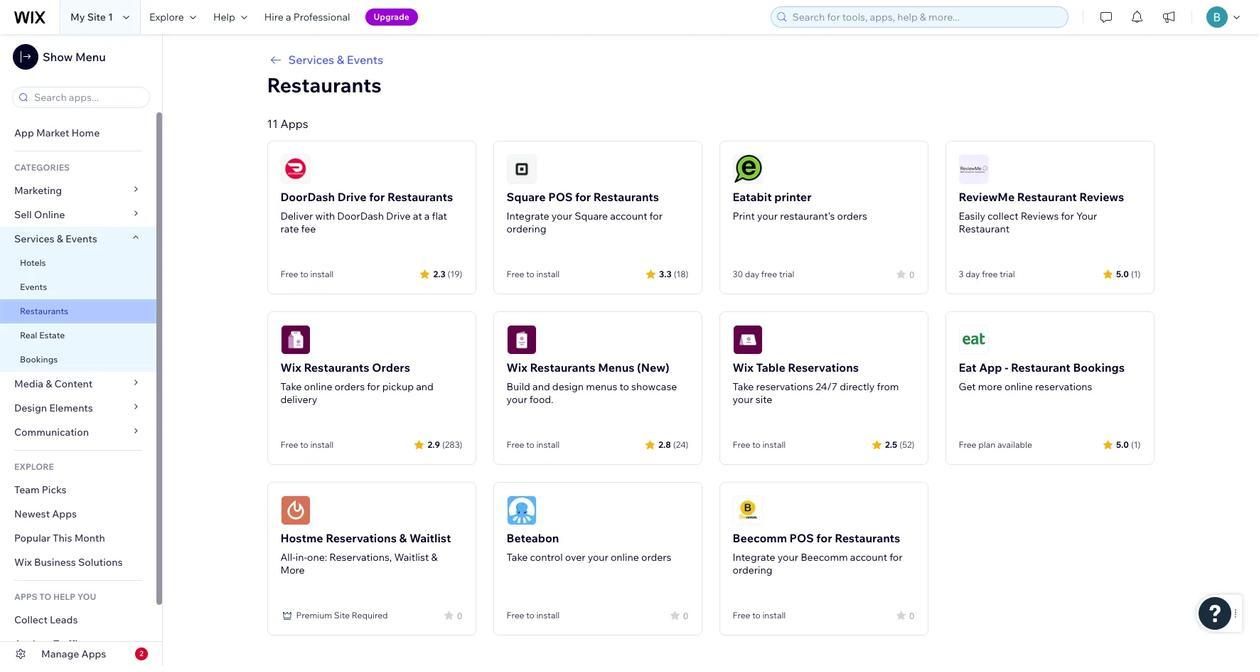 Task type: vqa. For each thing, say whether or not it's contained in the screenshot.


Task type: locate. For each thing, give the bounding box(es) containing it.
0 horizontal spatial online
[[304, 380, 332, 393]]

1 horizontal spatial online
[[611, 551, 639, 564]]

business
[[34, 556, 76, 569]]

more
[[978, 380, 1003, 393]]

2 reservations from the left
[[1035, 380, 1093, 393]]

1 vertical spatial a
[[424, 210, 430, 223]]

5.0 for eat app - restaurant bookings
[[1116, 439, 1129, 450]]

services & events
[[288, 53, 383, 67], [14, 233, 97, 245]]

bookings
[[20, 354, 58, 365], [1073, 361, 1125, 375]]

0 horizontal spatial pos
[[549, 190, 573, 204]]

wix inside wix restaurants menus (new) build and design menus to showcase your food.
[[507, 361, 528, 375]]

take inside beteabon take control over your online orders
[[507, 551, 528, 564]]

1 day from the left
[[745, 269, 760, 279]]

apps up this
[[52, 508, 77, 521]]

2.8 (24)
[[659, 439, 689, 450]]

0 horizontal spatial services
[[14, 233, 54, 245]]

take down wix restaurants orders logo
[[281, 380, 302, 393]]

5.0 for reviewme restaurant reviews
[[1116, 268, 1129, 279]]

easily
[[959, 210, 986, 223]]

0 horizontal spatial site
[[87, 11, 106, 23]]

hire a professional link
[[256, 0, 359, 34]]

available
[[998, 440, 1032, 450]]

1 horizontal spatial services & events link
[[267, 51, 1155, 68]]

1 vertical spatial services & events
[[14, 233, 97, 245]]

restaurant right -
[[1011, 361, 1071, 375]]

0 vertical spatial reservations
[[788, 361, 859, 375]]

install for wix restaurants menus (new)
[[536, 440, 560, 450]]

help
[[53, 592, 75, 602]]

2.5 (52)
[[885, 439, 915, 450]]

integrate for beecomm
[[733, 551, 776, 564]]

take inside wix restaurants orders take online orders for pickup and delivery
[[281, 380, 302, 393]]

app market home link
[[0, 121, 156, 145]]

2.3 (19)
[[433, 268, 463, 279]]

services up hotels
[[14, 233, 54, 245]]

2 vertical spatial orders
[[641, 551, 672, 564]]

0 horizontal spatial orders
[[335, 380, 365, 393]]

free to install for beecomm pos for restaurants
[[733, 610, 786, 621]]

1 horizontal spatial take
[[507, 551, 528, 564]]

site
[[87, 11, 106, 23], [334, 610, 350, 621]]

take inside wix table reservations take reservations 24/7 directly from your site
[[733, 380, 754, 393]]

free for eatabit
[[762, 269, 777, 279]]

restaurants inside doordash drive for restaurants deliver with doordash drive at a flat rate fee
[[388, 190, 453, 204]]

wix inside wix table reservations take reservations 24/7 directly from your site
[[733, 361, 754, 375]]

hostme reservations & waitlist logo image
[[281, 496, 310, 526]]

1 horizontal spatial orders
[[641, 551, 672, 564]]

1 horizontal spatial doordash
[[337, 210, 384, 223]]

1 vertical spatial apps
[[52, 508, 77, 521]]

online down wix restaurants orders logo
[[304, 380, 332, 393]]

free for eat app - restaurant bookings
[[959, 440, 977, 450]]

0 horizontal spatial account
[[610, 210, 647, 223]]

0 vertical spatial ordering
[[507, 223, 547, 235]]

(1) for reviewme restaurant reviews
[[1131, 268, 1141, 279]]

to for beecomm pos for restaurants
[[753, 610, 761, 621]]

reservations
[[756, 380, 814, 393], [1035, 380, 1093, 393]]

0 horizontal spatial trial
[[779, 269, 795, 279]]

and right the pickup
[[416, 380, 434, 393]]

0 vertical spatial orders
[[837, 210, 868, 223]]

restaurants
[[267, 73, 382, 97], [388, 190, 453, 204], [594, 190, 659, 204], [20, 306, 68, 316], [304, 361, 369, 375], [530, 361, 596, 375], [835, 531, 901, 545]]

free right 3
[[982, 269, 998, 279]]

account
[[610, 210, 647, 223], [850, 551, 888, 564]]

install for wix restaurants orders
[[310, 440, 334, 450]]

1 vertical spatial beecomm
[[801, 551, 848, 564]]

Search apps... field
[[30, 87, 145, 107]]

1 vertical spatial 5.0 (1)
[[1116, 439, 1141, 450]]

your inside square pos for restaurants integrate your square account for ordering
[[552, 210, 572, 223]]

trial right the 30
[[779, 269, 795, 279]]

1 horizontal spatial and
[[533, 380, 550, 393]]

wix table reservations logo image
[[733, 325, 763, 355]]

picks
[[42, 484, 67, 496]]

events down hotels
[[20, 282, 47, 292]]

month
[[74, 532, 105, 545]]

3.3
[[659, 268, 672, 279]]

ordering inside square pos for restaurants integrate your square account for ordering
[[507, 223, 547, 235]]

free plan available
[[959, 440, 1032, 450]]

install for doordash drive for restaurants
[[310, 269, 334, 279]]

5.0 (1) for eat app - restaurant bookings
[[1116, 439, 1141, 450]]

0 horizontal spatial doordash
[[281, 190, 335, 204]]

trial
[[779, 269, 795, 279], [1000, 269, 1015, 279]]

1 vertical spatial square
[[575, 210, 608, 223]]

ordering inside beecomm pos for restaurants integrate your beecomm account for ordering
[[733, 564, 773, 577]]

1 5.0 (1) from the top
[[1116, 268, 1141, 279]]

(24)
[[673, 439, 689, 450]]

restaurants inside the sidebar element
[[20, 306, 68, 316]]

popular
[[14, 532, 50, 545]]

0 horizontal spatial and
[[416, 380, 434, 393]]

-
[[1005, 361, 1009, 375]]

1 horizontal spatial account
[[850, 551, 888, 564]]

0 vertical spatial (1)
[[1131, 268, 1141, 279]]

1 and from the left
[[416, 380, 434, 393]]

take left site
[[733, 380, 754, 393]]

free to install for doordash drive for restaurants
[[281, 269, 334, 279]]

restaurant down reviewme
[[959, 223, 1010, 235]]

0 vertical spatial square
[[507, 190, 546, 204]]

2 trial from the left
[[1000, 269, 1015, 279]]

orders inside wix restaurants orders take online orders for pickup and delivery
[[335, 380, 365, 393]]

orders inside 'eatabit printer print your restaurant's orders'
[[837, 210, 868, 223]]

1 vertical spatial (1)
[[1131, 439, 1141, 450]]

trial right 3
[[1000, 269, 1015, 279]]

to inside wix restaurants menus (new) build and design menus to showcase your food.
[[620, 380, 629, 393]]

free for beecomm pos for restaurants
[[733, 610, 751, 621]]

this
[[53, 532, 72, 545]]

events link
[[0, 275, 156, 299]]

newest
[[14, 508, 50, 521]]

integrate inside square pos for restaurants integrate your square account for ordering
[[507, 210, 550, 223]]

1 vertical spatial doordash
[[337, 210, 384, 223]]

1 trial from the left
[[779, 269, 795, 279]]

0 for over
[[683, 611, 689, 621]]

at
[[413, 210, 422, 223]]

2 5.0 from the top
[[1116, 439, 1129, 450]]

1 horizontal spatial integrate
[[733, 551, 776, 564]]

free for square pos for restaurants
[[507, 269, 524, 279]]

1 vertical spatial site
[[334, 610, 350, 621]]

bookings link
[[0, 348, 156, 372]]

pos inside beecomm pos for restaurants integrate your beecomm account for ordering
[[790, 531, 814, 545]]

5.0 (1) for reviewme restaurant reviews
[[1116, 268, 1141, 279]]

0 vertical spatial beecomm
[[733, 531, 787, 545]]

day right 3
[[966, 269, 980, 279]]

doordash
[[281, 190, 335, 204], [337, 210, 384, 223]]

collect
[[988, 210, 1019, 223]]

for
[[369, 190, 385, 204], [575, 190, 591, 204], [650, 210, 663, 223], [1061, 210, 1074, 223], [367, 380, 380, 393], [817, 531, 832, 545], [890, 551, 903, 564]]

2 horizontal spatial orders
[[837, 210, 868, 223]]

apps to help you
[[14, 592, 96, 602]]

free for wix restaurants menus (new)
[[507, 440, 524, 450]]

app left market
[[14, 127, 34, 139]]

to for beteabon
[[526, 610, 535, 621]]

to for wix restaurants menus (new)
[[526, 440, 535, 450]]

integrate inside beecomm pos for restaurants integrate your beecomm account for ordering
[[733, 551, 776, 564]]

estate
[[39, 330, 65, 341]]

a right at
[[424, 210, 430, 223]]

2 horizontal spatial online
[[1005, 380, 1033, 393]]

integrate for square
[[507, 210, 550, 223]]

eatabit printer logo image
[[733, 154, 763, 184]]

1 vertical spatial pos
[[790, 531, 814, 545]]

account inside square pos for restaurants integrate your square account for ordering
[[610, 210, 647, 223]]

1 vertical spatial app
[[979, 361, 1002, 375]]

0 vertical spatial doordash
[[281, 190, 335, 204]]

leads
[[50, 614, 78, 627]]

free for wix restaurants orders
[[281, 440, 298, 450]]

ordering down beecomm pos for restaurants logo
[[733, 564, 773, 577]]

account inside beecomm pos for restaurants integrate your beecomm account for ordering
[[850, 551, 888, 564]]

0 horizontal spatial a
[[286, 11, 291, 23]]

pos inside square pos for restaurants integrate your square account for ordering
[[549, 190, 573, 204]]

doordash right with
[[337, 210, 384, 223]]

over
[[565, 551, 586, 564]]

Search for tools, apps, help & more... field
[[788, 7, 1064, 27]]

1 horizontal spatial drive
[[386, 210, 411, 223]]

sell online link
[[0, 203, 156, 227]]

1 horizontal spatial day
[[966, 269, 980, 279]]

reservations inside wix table reservations take reservations 24/7 directly from your site
[[788, 361, 859, 375]]

and right build
[[533, 380, 550, 393]]

integrate down square pos for restaurants logo
[[507, 210, 550, 223]]

0 horizontal spatial square
[[507, 190, 546, 204]]

apps right 11
[[280, 117, 308, 131]]

2 (1) from the top
[[1131, 439, 1141, 450]]

1 horizontal spatial bookings
[[1073, 361, 1125, 375]]

0 horizontal spatial integrate
[[507, 210, 550, 223]]

1 vertical spatial drive
[[386, 210, 411, 223]]

1 horizontal spatial free
[[982, 269, 998, 279]]

restaurant inside 'eat app - restaurant bookings get more online reservations'
[[1011, 361, 1071, 375]]

2 day from the left
[[966, 269, 980, 279]]

team picks link
[[0, 478, 156, 502]]

premium
[[296, 610, 332, 621]]

show menu
[[43, 50, 106, 64]]

site right premium
[[334, 610, 350, 621]]

0 vertical spatial restaurant
[[1018, 190, 1077, 204]]

wix table reservations take reservations 24/7 directly from your site
[[733, 361, 899, 406]]

and inside wix restaurants menus (new) build and design menus to showcase your food.
[[533, 380, 550, 393]]

0 vertical spatial account
[[610, 210, 647, 223]]

0 vertical spatial 5.0 (1)
[[1116, 268, 1141, 279]]

install for beecomm pos for restaurants
[[763, 610, 786, 621]]

1 vertical spatial account
[[850, 551, 888, 564]]

1 (1) from the top
[[1131, 268, 1141, 279]]

reviews right collect
[[1021, 210, 1059, 223]]

0 vertical spatial reviews
[[1080, 190, 1125, 204]]

1 vertical spatial events
[[65, 233, 97, 245]]

orders for restaurants
[[335, 380, 365, 393]]

media
[[14, 378, 43, 390]]

1 horizontal spatial reservations
[[788, 361, 859, 375]]

1 horizontal spatial reservations
[[1035, 380, 1093, 393]]

0 vertical spatial apps
[[280, 117, 308, 131]]

2.9 (283)
[[428, 439, 463, 450]]

to
[[39, 592, 51, 602]]

market
[[36, 127, 69, 139]]

2 horizontal spatial take
[[733, 380, 754, 393]]

2 vertical spatial restaurant
[[1011, 361, 1071, 375]]

day for reviewme restaurant reviews
[[966, 269, 980, 279]]

0 horizontal spatial reservations
[[326, 531, 397, 545]]

2 vertical spatial apps
[[81, 648, 106, 661]]

online
[[304, 380, 332, 393], [1005, 380, 1033, 393], [611, 551, 639, 564]]

1 vertical spatial waitlist
[[394, 551, 429, 564]]

beecomm
[[733, 531, 787, 545], [801, 551, 848, 564]]

free to install
[[281, 269, 334, 279], [507, 269, 560, 279], [281, 440, 334, 450], [507, 440, 560, 450], [733, 440, 786, 450], [507, 610, 560, 621], [733, 610, 786, 621]]

5.0
[[1116, 268, 1129, 279], [1116, 439, 1129, 450]]

hotels
[[20, 257, 46, 268]]

0 horizontal spatial bookings
[[20, 354, 58, 365]]

free for wix table reservations
[[733, 440, 751, 450]]

0 horizontal spatial services & events link
[[0, 227, 156, 251]]

2 vertical spatial events
[[20, 282, 47, 292]]

install for beteabon
[[536, 610, 560, 621]]

showcase
[[632, 380, 677, 393]]

restaurant up "your"
[[1018, 190, 1077, 204]]

0 vertical spatial services
[[288, 53, 334, 67]]

restaurants inside beecomm pos for restaurants integrate your beecomm account for ordering
[[835, 531, 901, 545]]

reviews up "your"
[[1080, 190, 1125, 204]]

1 horizontal spatial site
[[334, 610, 350, 621]]

0 horizontal spatial take
[[281, 380, 302, 393]]

rate
[[281, 223, 299, 235]]

services & events link
[[267, 51, 1155, 68], [0, 227, 156, 251]]

services down hire a professional
[[288, 53, 334, 67]]

5.0 (1)
[[1116, 268, 1141, 279], [1116, 439, 1141, 450]]

0 horizontal spatial events
[[20, 282, 47, 292]]

0 vertical spatial pos
[[549, 190, 573, 204]]

2.5
[[885, 439, 898, 450]]

1 horizontal spatial trial
[[1000, 269, 1015, 279]]

2 free from the left
[[982, 269, 998, 279]]

eat app - restaurant bookings get more online reservations
[[959, 361, 1125, 393]]

account for square pos for restaurants
[[610, 210, 647, 223]]

wix inside wix restaurants orders take online orders for pickup and delivery
[[281, 361, 301, 375]]

your inside 'eatabit printer print your restaurant's orders'
[[757, 210, 778, 223]]

services & events down online
[[14, 233, 97, 245]]

0 horizontal spatial reviews
[[1021, 210, 1059, 223]]

site left 1
[[87, 11, 106, 23]]

online inside wix restaurants orders take online orders for pickup and delivery
[[304, 380, 332, 393]]

1 vertical spatial 5.0
[[1116, 439, 1129, 450]]

wix
[[281, 361, 301, 375], [507, 361, 528, 375], [733, 361, 754, 375], [14, 556, 32, 569]]

get
[[959, 380, 976, 393]]

apps
[[14, 592, 37, 602]]

integrate down beecomm pos for restaurants logo
[[733, 551, 776, 564]]

0 horizontal spatial services & events
[[14, 233, 97, 245]]

online down -
[[1005, 380, 1033, 393]]

0 vertical spatial site
[[87, 11, 106, 23]]

reservations up reservations,
[[326, 531, 397, 545]]

(new)
[[637, 361, 670, 375]]

0 horizontal spatial reservations
[[756, 380, 814, 393]]

restaurants inside wix restaurants orders take online orders for pickup and delivery
[[304, 361, 369, 375]]

take down beteabon
[[507, 551, 528, 564]]

events down the upgrade button
[[347, 53, 383, 67]]

square pos for restaurants logo image
[[507, 154, 537, 184]]

1 vertical spatial reviews
[[1021, 210, 1059, 223]]

doordash up the deliver
[[281, 190, 335, 204]]

content
[[54, 378, 93, 390]]

0 vertical spatial services & events link
[[267, 51, 1155, 68]]

0 horizontal spatial apps
[[52, 508, 77, 521]]

wix down wix restaurants orders logo
[[281, 361, 301, 375]]

services & events down professional
[[288, 53, 383, 67]]

1 free from the left
[[762, 269, 777, 279]]

restaurants inside wix restaurants menus (new) build and design menus to showcase your food.
[[530, 361, 596, 375]]

reservations,
[[329, 551, 392, 564]]

1 horizontal spatial services & events
[[288, 53, 383, 67]]

for inside reviewme restaurant reviews easily collect reviews for your restaurant
[[1061, 210, 1074, 223]]

bookings inside 'eat app - restaurant bookings get more online reservations'
[[1073, 361, 1125, 375]]

day
[[745, 269, 760, 279], [966, 269, 980, 279]]

elements
[[49, 402, 93, 415]]

a right hire
[[286, 11, 291, 23]]

1 reservations from the left
[[756, 380, 814, 393]]

online right over on the bottom left of the page
[[611, 551, 639, 564]]

sidebar element
[[0, 34, 163, 666]]

2 and from the left
[[533, 380, 550, 393]]

reservations up 24/7
[[788, 361, 859, 375]]

events down sell online link
[[65, 233, 97, 245]]

0 vertical spatial 5.0
[[1116, 268, 1129, 279]]

0 horizontal spatial day
[[745, 269, 760, 279]]

0 horizontal spatial free
[[762, 269, 777, 279]]

wix down popular
[[14, 556, 32, 569]]

app left -
[[979, 361, 1002, 375]]

0 vertical spatial a
[[286, 11, 291, 23]]

0 vertical spatial integrate
[[507, 210, 550, 223]]

day right the 30
[[745, 269, 760, 279]]

install
[[310, 269, 334, 279], [536, 269, 560, 279], [310, 440, 334, 450], [536, 440, 560, 450], [763, 440, 786, 450], [536, 610, 560, 621], [763, 610, 786, 621]]

fee
[[301, 223, 316, 235]]

1 horizontal spatial a
[[424, 210, 430, 223]]

ordering
[[507, 223, 547, 235], [733, 564, 773, 577]]

app
[[14, 127, 34, 139], [979, 361, 1002, 375]]

wix up build
[[507, 361, 528, 375]]

you
[[77, 592, 96, 602]]

1 horizontal spatial app
[[979, 361, 1002, 375]]

orders
[[837, 210, 868, 223], [335, 380, 365, 393], [641, 551, 672, 564]]

wix left table
[[733, 361, 754, 375]]

with
[[315, 210, 335, 223]]

free right the 30
[[762, 269, 777, 279]]

directly
[[840, 380, 875, 393]]

ordering down square pos for restaurants logo
[[507, 223, 547, 235]]

real estate link
[[0, 324, 156, 348]]

1 horizontal spatial square
[[575, 210, 608, 223]]

0 horizontal spatial ordering
[[507, 223, 547, 235]]

reviews
[[1080, 190, 1125, 204], [1021, 210, 1059, 223]]

0 horizontal spatial drive
[[338, 190, 367, 204]]

2 5.0 (1) from the top
[[1116, 439, 1141, 450]]

(1) for eat app - restaurant bookings
[[1131, 439, 1141, 450]]

0 for waitlist
[[457, 611, 463, 621]]

integrate
[[507, 210, 550, 223], [733, 551, 776, 564]]

app inside 'eat app - restaurant bookings get more online reservations'
[[979, 361, 1002, 375]]

drive
[[338, 190, 367, 204], [386, 210, 411, 223]]

printer
[[775, 190, 812, 204]]

1 5.0 from the top
[[1116, 268, 1129, 279]]

apps right the manage
[[81, 648, 106, 661]]

30 day free trial
[[733, 269, 795, 279]]

team
[[14, 484, 40, 496]]

1 horizontal spatial ordering
[[733, 564, 773, 577]]

pos
[[549, 190, 573, 204], [790, 531, 814, 545]]



Task type: describe. For each thing, give the bounding box(es) containing it.
3.3 (18)
[[659, 268, 689, 279]]

marketing
[[14, 184, 62, 197]]

beecomm pos for restaurants logo image
[[733, 496, 763, 526]]

for inside wix restaurants orders take online orders for pickup and delivery
[[367, 380, 380, 393]]

wix for wix restaurants orders
[[281, 361, 301, 375]]

1 vertical spatial restaurant
[[959, 223, 1010, 235]]

popular this month link
[[0, 526, 156, 550]]

media & content
[[14, 378, 93, 390]]

reservations inside hostme reservations & waitlist all-in-one: reservations, waitlist & more
[[326, 531, 397, 545]]

11
[[267, 117, 278, 131]]

for inside doordash drive for restaurants deliver with doordash drive at a flat rate fee
[[369, 190, 385, 204]]

categories
[[14, 162, 70, 173]]

services & events inside the sidebar element
[[14, 233, 97, 245]]

delivery
[[281, 393, 317, 406]]

24/7
[[816, 380, 838, 393]]

hostme
[[281, 531, 323, 545]]

(19)
[[448, 268, 463, 279]]

(52)
[[900, 439, 915, 450]]

required
[[352, 610, 388, 621]]

reviewme restaurant reviews logo image
[[959, 154, 989, 184]]

upgrade
[[374, 11, 409, 22]]

day for eatabit printer
[[745, 269, 760, 279]]

1 horizontal spatial reviews
[[1080, 190, 1125, 204]]

0 for your
[[909, 269, 915, 280]]

wix business solutions link
[[0, 550, 156, 575]]

beteabon logo image
[[507, 496, 537, 526]]

0 vertical spatial services & events
[[288, 53, 383, 67]]

orders
[[372, 361, 410, 375]]

(18)
[[674, 268, 689, 279]]

pos for beecomm
[[790, 531, 814, 545]]

build
[[507, 380, 530, 393]]

table
[[756, 361, 786, 375]]

communication link
[[0, 420, 156, 444]]

your inside wix table reservations take reservations 24/7 directly from your site
[[733, 393, 754, 406]]

explore
[[149, 11, 184, 23]]

to for wix table reservations
[[753, 440, 761, 450]]

ordering for beecomm
[[733, 564, 773, 577]]

0 horizontal spatial beecomm
[[733, 531, 787, 545]]

food.
[[530, 393, 554, 406]]

take for wix restaurants orders
[[281, 380, 302, 393]]

1 horizontal spatial beecomm
[[801, 551, 848, 564]]

install for square pos for restaurants
[[536, 269, 560, 279]]

free for beteabon
[[507, 610, 524, 621]]

menus
[[598, 361, 635, 375]]

all-
[[281, 551, 296, 564]]

0 for restaurants
[[909, 611, 915, 621]]

hire a professional
[[264, 11, 350, 23]]

1 horizontal spatial events
[[65, 233, 97, 245]]

1 vertical spatial services & events link
[[0, 227, 156, 251]]

2.9
[[428, 439, 440, 450]]

manage apps
[[41, 648, 106, 661]]

sell
[[14, 208, 32, 221]]

hostme reservations & waitlist all-in-one: reservations, waitlist & more
[[281, 531, 451, 577]]

wix inside the sidebar element
[[14, 556, 32, 569]]

doordash drive for restaurants deliver with doordash drive at a flat rate fee
[[281, 190, 453, 235]]

from
[[877, 380, 899, 393]]

eatabit
[[733, 190, 772, 204]]

0 vertical spatial drive
[[338, 190, 367, 204]]

pos for square
[[549, 190, 573, 204]]

wix for wix restaurants menus (new)
[[507, 361, 528, 375]]

hotels link
[[0, 251, 156, 275]]

restaurants inside square pos for restaurants integrate your square account for ordering
[[594, 190, 659, 204]]

your inside beecomm pos for restaurants integrate your beecomm account for ordering
[[778, 551, 799, 564]]

design elements
[[14, 402, 93, 415]]

3
[[959, 269, 964, 279]]

help button
[[205, 0, 256, 34]]

to for doordash drive for restaurants
[[300, 269, 308, 279]]

home
[[71, 127, 100, 139]]

wix restaurants orders logo image
[[281, 325, 310, 355]]

deliver
[[281, 210, 313, 223]]

apps for 11 apps
[[280, 117, 308, 131]]

professional
[[294, 11, 350, 23]]

plan
[[979, 440, 996, 450]]

beecomm pos for restaurants integrate your beecomm account for ordering
[[733, 531, 903, 577]]

orders for printer
[[837, 210, 868, 223]]

analyze traffic link
[[0, 632, 156, 656]]

ordering for square
[[507, 223, 547, 235]]

show menu button
[[13, 44, 106, 70]]

a inside hire a professional link
[[286, 11, 291, 23]]

menus
[[586, 380, 618, 393]]

2
[[140, 649, 144, 659]]

bookings inside the sidebar element
[[20, 354, 58, 365]]

my
[[70, 11, 85, 23]]

free to install for wix table reservations
[[733, 440, 786, 450]]

apps for manage apps
[[81, 648, 106, 661]]

services inside the sidebar element
[[14, 233, 54, 245]]

doordash drive for restaurants logo image
[[281, 154, 310, 184]]

newest apps link
[[0, 502, 156, 526]]

upgrade button
[[365, 9, 418, 26]]

media & content link
[[0, 372, 156, 396]]

free for reviewme
[[982, 269, 998, 279]]

beteabon take control over your online orders
[[507, 531, 672, 564]]

0 vertical spatial waitlist
[[410, 531, 451, 545]]

11 apps
[[267, 117, 308, 131]]

pickup
[[382, 380, 414, 393]]

collect leads link
[[0, 608, 156, 632]]

2 horizontal spatial events
[[347, 53, 383, 67]]

trial for restaurant
[[1000, 269, 1015, 279]]

free to install for square pos for restaurants
[[507, 269, 560, 279]]

reviewme
[[959, 190, 1015, 204]]

hire
[[264, 11, 284, 23]]

orders inside beteabon take control over your online orders
[[641, 551, 672, 564]]

collect leads
[[14, 614, 78, 627]]

app inside app market home link
[[14, 127, 34, 139]]

take for wix table reservations
[[733, 380, 754, 393]]

a inside doordash drive for restaurants deliver with doordash drive at a flat rate fee
[[424, 210, 430, 223]]

design elements link
[[0, 396, 156, 420]]

online inside 'eat app - restaurant bookings get more online reservations'
[[1005, 380, 1033, 393]]

eatabit printer print your restaurant's orders
[[733, 190, 868, 223]]

solutions
[[78, 556, 123, 569]]

real estate
[[20, 330, 65, 341]]

(283)
[[442, 439, 463, 450]]

analyze
[[14, 638, 51, 651]]

apps for newest apps
[[52, 508, 77, 521]]

account for beecomm pos for restaurants
[[850, 551, 888, 564]]

to for square pos for restaurants
[[526, 269, 535, 279]]

my site 1
[[70, 11, 113, 23]]

communication
[[14, 426, 91, 439]]

free to install for wix restaurants orders
[[281, 440, 334, 450]]

restaurants link
[[0, 299, 156, 324]]

reservations inside wix table reservations take reservations 24/7 directly from your site
[[756, 380, 814, 393]]

install for wix table reservations
[[763, 440, 786, 450]]

manage
[[41, 648, 79, 661]]

eat app - restaurant bookings logo image
[[959, 325, 989, 355]]

to for wix restaurants orders
[[300, 440, 308, 450]]

1 horizontal spatial services
[[288, 53, 334, 67]]

analyze traffic
[[14, 638, 83, 651]]

site for my
[[87, 11, 106, 23]]

reservations inside 'eat app - restaurant bookings get more online reservations'
[[1035, 380, 1093, 393]]

design
[[552, 380, 584, 393]]

wix business solutions
[[14, 556, 123, 569]]

wix for wix table reservations
[[733, 361, 754, 375]]

trial for printer
[[779, 269, 795, 279]]

sell online
[[14, 208, 65, 221]]

your inside wix restaurants menus (new) build and design menus to showcase your food.
[[507, 393, 527, 406]]

site for premium
[[334, 610, 350, 621]]

free to install for wix restaurants menus (new)
[[507, 440, 560, 450]]

your
[[1077, 210, 1098, 223]]

beteabon
[[507, 531, 559, 545]]

wix restaurants menus (new) logo image
[[507, 325, 537, 355]]

traffic
[[53, 638, 83, 651]]

free for doordash drive for restaurants
[[281, 269, 298, 279]]

menu
[[75, 50, 106, 64]]

and inside wix restaurants orders take online orders for pickup and delivery
[[416, 380, 434, 393]]

your inside beteabon take control over your online orders
[[588, 551, 609, 564]]

square pos for restaurants integrate your square account for ordering
[[507, 190, 663, 235]]

online inside beteabon take control over your online orders
[[611, 551, 639, 564]]

free to install for beteabon
[[507, 610, 560, 621]]



